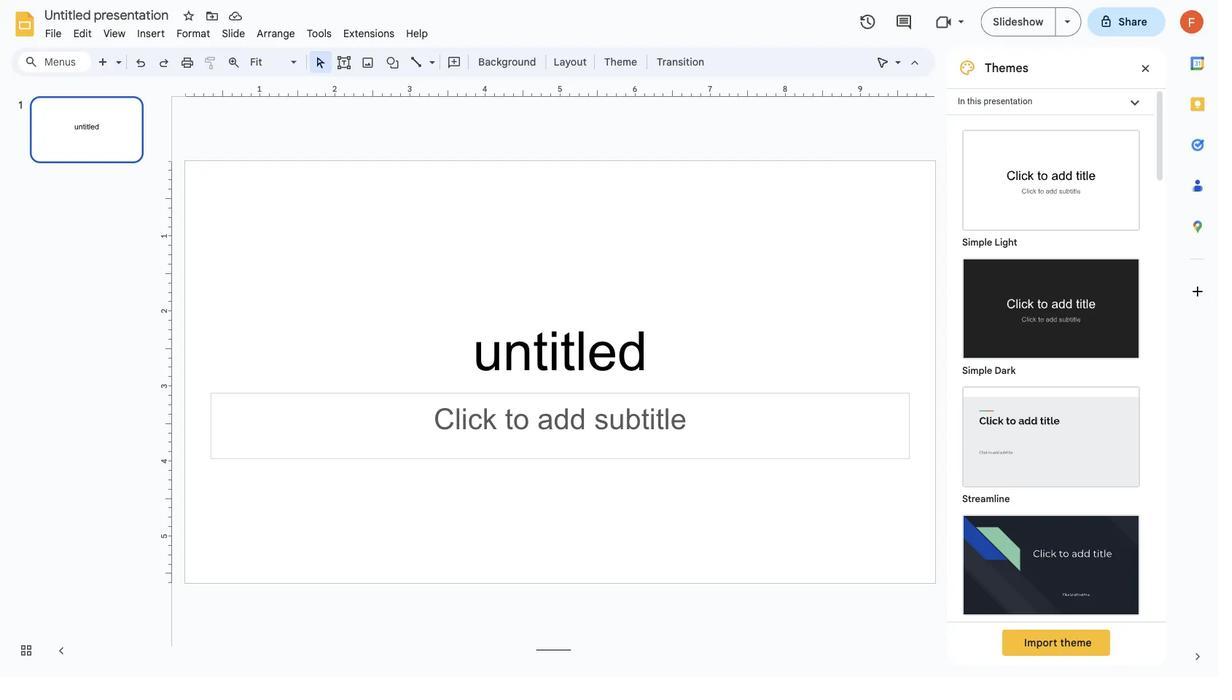 Task type: locate. For each thing, give the bounding box(es) containing it.
simple inside radio
[[963, 365, 993, 377]]

import theme
[[1025, 637, 1092, 649]]

background button
[[472, 51, 543, 73]]

presentation
[[984, 96, 1033, 106]]

help menu item
[[401, 25, 434, 42]]

light
[[995, 237, 1018, 248]]

1 vertical spatial simple
[[963, 365, 993, 377]]

simple for simple light
[[963, 237, 993, 248]]

Star checkbox
[[179, 6, 199, 26]]

menu bar inside menu bar banner
[[39, 19, 434, 43]]

navigation
[[0, 82, 160, 678]]

main toolbar
[[90, 51, 712, 73]]

slide
[[222, 27, 245, 40]]

import theme button
[[1003, 630, 1111, 656]]

insert image image
[[360, 52, 377, 72]]

streamline
[[963, 493, 1010, 505]]

help
[[406, 27, 428, 40]]

import
[[1025, 637, 1058, 649]]

edit
[[73, 27, 92, 40]]

view
[[103, 27, 126, 40]]

tab list
[[1178, 43, 1219, 637]]

option group containing simple light
[[947, 115, 1154, 678]]

simple inside option
[[963, 237, 993, 248]]

simple left light
[[963, 237, 993, 248]]

transition button
[[651, 51, 711, 73]]

2 simple from the top
[[963, 365, 993, 377]]

themes application
[[0, 0, 1219, 678]]

menu bar
[[39, 19, 434, 43]]

shape image
[[385, 52, 401, 72]]

simple light
[[963, 237, 1018, 248]]

tab list inside menu bar banner
[[1178, 43, 1219, 637]]

menu bar banner
[[0, 0, 1219, 678]]

0 vertical spatial simple
[[963, 237, 993, 248]]

themes section
[[947, 47, 1166, 678]]

simple dark
[[963, 365, 1016, 377]]

navigation inside themes application
[[0, 82, 160, 678]]

theme
[[605, 55, 638, 68]]

menu bar containing file
[[39, 19, 434, 43]]

1 simple from the top
[[963, 237, 993, 248]]

Streamline radio
[[955, 379, 1148, 508]]

Zoom field
[[246, 52, 303, 73]]

transition
[[657, 55, 705, 68]]

Menus field
[[18, 52, 91, 72]]

simple
[[963, 237, 993, 248], [963, 365, 993, 377]]

view menu item
[[98, 25, 131, 42]]

slide menu item
[[216, 25, 251, 42]]

option group
[[947, 115, 1154, 678]]

insert
[[137, 27, 165, 40]]

slideshow button
[[981, 7, 1056, 36]]

Focus radio
[[955, 508, 1148, 636]]

in this presentation
[[958, 96, 1033, 106]]

focus image
[[964, 516, 1139, 615]]

simple left 'dark' on the right bottom of page
[[963, 365, 993, 377]]

theme button
[[598, 51, 644, 73]]



Task type: vqa. For each thing, say whether or not it's contained in the screenshot.
Zoom Field
yes



Task type: describe. For each thing, give the bounding box(es) containing it.
insert menu item
[[131, 25, 171, 42]]

Simple Dark radio
[[955, 251, 1148, 379]]

tools
[[307, 27, 332, 40]]

file menu item
[[39, 25, 68, 42]]

format
[[177, 27, 210, 40]]

in
[[958, 96, 966, 106]]

slideshow
[[994, 15, 1044, 28]]

arrange
[[257, 27, 295, 40]]

background
[[478, 55, 536, 68]]

option group inside themes 'section'
[[947, 115, 1154, 678]]

simple for simple dark
[[963, 365, 993, 377]]

presentation options image
[[1065, 20, 1071, 23]]

share button
[[1088, 7, 1166, 36]]

this
[[968, 96, 982, 106]]

new slide with layout image
[[112, 53, 122, 58]]

arrange menu item
[[251, 25, 301, 42]]

mode and view toolbar
[[872, 47, 927, 77]]

extensions
[[344, 27, 395, 40]]

layout button
[[550, 51, 591, 73]]

tools menu item
[[301, 25, 338, 42]]

dark
[[995, 365, 1016, 377]]

themes
[[985, 61, 1029, 75]]

Rename text field
[[39, 6, 177, 23]]

Zoom text field
[[248, 52, 289, 72]]

layout
[[554, 55, 587, 68]]

format menu item
[[171, 25, 216, 42]]

edit menu item
[[68, 25, 98, 42]]

extensions menu item
[[338, 25, 401, 42]]

Simple Light radio
[[955, 123, 1148, 678]]

theme
[[1061, 637, 1092, 649]]

share
[[1119, 15, 1148, 28]]

file
[[45, 27, 62, 40]]

in this presentation tab
[[947, 88, 1154, 115]]



